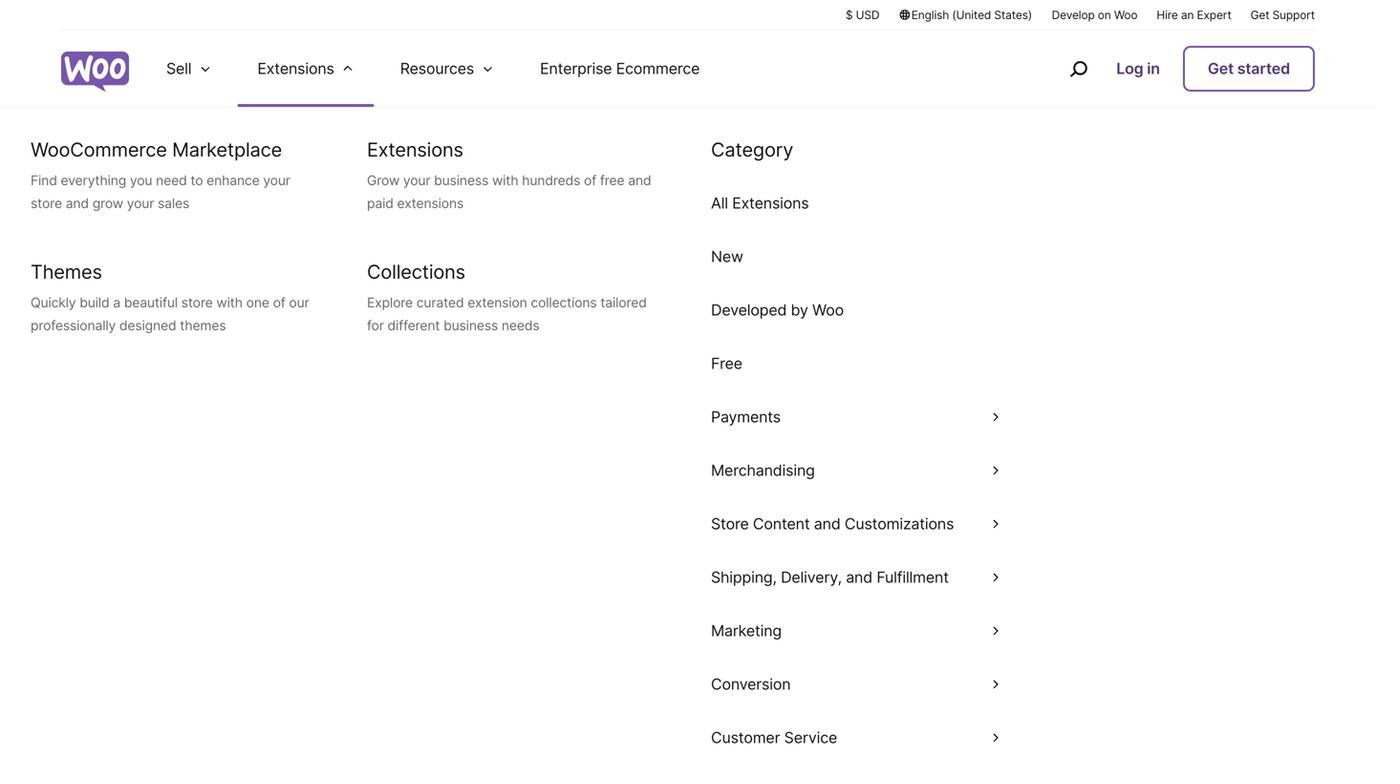 Task type: locate. For each thing, give the bounding box(es) containing it.
1 horizontal spatial it
[[678, 718, 691, 743]]

to right need
[[191, 172, 203, 189]]

payments
[[711, 408, 781, 427]]

platform inside the no matter what success looks like for you, you can do it with woocommerce. our wordpress-based ecommerce platform helps merchants and developers build successful businesses for the long term.
[[660, 514, 734, 537]]

with you
[[580, 382, 796, 451]]

1 vertical spatial the
[[767, 542, 796, 566]]

english (united states) button
[[899, 7, 1033, 23]]

1 horizontal spatial store
[[181, 295, 213, 311]]

2 horizontal spatial free
[[696, 718, 734, 743]]

free down conversion
[[696, 718, 734, 743]]

fulfillment
[[877, 569, 949, 587]]

1 horizontal spatial of
[[584, 172, 596, 189]]

build down based
[[486, 542, 529, 566]]

log
[[1116, 59, 1143, 78]]

you inside find everything you need to enhance your store and grow your sales
[[130, 172, 152, 189]]

the right is
[[880, 272, 961, 341]]

to inside find everything you need to enhance your store and grow your sales
[[191, 172, 203, 189]]

log in
[[1116, 59, 1160, 78]]

for
[[367, 318, 384, 334], [654, 485, 678, 508], [737, 542, 762, 566], [438, 602, 463, 626], [820, 602, 845, 626], [918, 602, 944, 626]]

and inside grow your business with hundreds of free and paid extensions
[[628, 172, 651, 189]]

and right hundreds
[[628, 172, 651, 189]]

0 horizontal spatial to
[[191, 172, 203, 189]]

woo
[[1114, 8, 1138, 22], [812, 301, 844, 320]]

to
[[191, 172, 203, 189], [673, 602, 691, 626]]

1 vertical spatial with
[[216, 295, 243, 311]]

woo right 'by' on the top
[[812, 301, 844, 320]]

1 horizontal spatial try
[[642, 718, 674, 743]]

it inside try it free for 14 days, then upgrade to any paid plan for only $1 for your first 3 months*.
[[381, 602, 393, 626]]

develop
[[1052, 8, 1095, 22]]

of inside the quickly build a beautiful store with one of our professionally designed themes
[[273, 295, 285, 311]]

and down long term.
[[846, 569, 873, 587]]

1 horizontal spatial the
[[880, 272, 961, 341]]

category
[[711, 138, 793, 162]]

try for try it free for 14 days, then upgrade to any paid plan for only $1 for your first 3 months*.
[[347, 602, 376, 626]]

ecommerce
[[551, 514, 655, 537]]

0 vertical spatial business
[[434, 172, 489, 189]]

woo right on
[[1114, 8, 1138, 22]]

enhance
[[207, 172, 260, 189]]

store content and customizations button
[[688, 498, 1024, 551]]

0 vertical spatial try
[[347, 602, 376, 626]]

1 horizontal spatial paid
[[733, 602, 772, 626]]

log in link
[[1109, 48, 1168, 90]]

themes
[[31, 260, 102, 284]]

and
[[628, 172, 651, 189], [66, 195, 89, 212], [890, 514, 924, 537], [814, 515, 841, 534], [846, 569, 873, 587]]

0 vertical spatial of
[[584, 172, 596, 189]]

can
[[763, 485, 795, 508]]

free inside try it free for 14 days, then upgrade to any paid plan for only $1 for your first 3 months*.
[[397, 602, 433, 626]]

try down 'our'
[[347, 602, 376, 626]]

2 vertical spatial with
[[844, 485, 882, 508]]

then
[[547, 602, 588, 626]]

1 vertical spatial free
[[397, 602, 433, 626]]

hire
[[1157, 8, 1178, 22]]

with left one
[[216, 295, 243, 311]]

with left hundreds
[[492, 172, 518, 189]]

0 horizontal spatial try
[[347, 602, 376, 626]]

0 vertical spatial platform
[[440, 327, 655, 396]]

woo for develop on woo
[[1114, 8, 1138, 22]]

quickly build a beautiful store with one of our professionally designed themes
[[31, 295, 309, 334]]

1 horizontal spatial woo
[[1114, 8, 1138, 22]]

0 vertical spatial store
[[31, 195, 62, 212]]

platform down the "collections"
[[440, 327, 655, 396]]

try inside try it free for 14 days, then upgrade to any paid plan for only $1 for your first 3 months*.
[[347, 602, 376, 626]]

0 horizontal spatial get
[[1208, 59, 1234, 78]]

store down find
[[31, 195, 62, 212]]

0 vertical spatial extensions
[[257, 59, 334, 78]]

0 vertical spatial get
[[1251, 8, 1269, 22]]

need
[[156, 172, 187, 189]]

store up themes
[[181, 295, 213, 311]]

2 vertical spatial it
[[678, 718, 691, 743]]

and down everything
[[66, 195, 89, 212]]

0 vertical spatial you
[[130, 172, 152, 189]]

1 horizontal spatial free
[[600, 172, 624, 189]]

1 vertical spatial woo
[[812, 301, 844, 320]]

you
[[130, 172, 152, 189], [726, 485, 758, 508]]

store inside the quickly build a beautiful store with one of our professionally designed themes
[[181, 295, 213, 311]]

sell
[[166, 59, 192, 78]]

0 horizontal spatial free
[[397, 602, 433, 626]]

woocommerce inside woocommerce is the platform that grows with you
[[415, 272, 812, 341]]

1 horizontal spatial build
[[486, 542, 529, 566]]

0 vertical spatial woo
[[1114, 8, 1138, 22]]

no matter what success looks like for you, you can do it with woocommerce. our wordpress-based ecommerce platform helps merchants and developers build successful businesses for the long term.
[[348, 485, 1028, 566]]

an
[[1181, 8, 1194, 22]]

all extensions link
[[688, 177, 1024, 230]]

1 vertical spatial platform
[[660, 514, 734, 537]]

1 vertical spatial business
[[443, 318, 498, 334]]

for inside 'explore curated extension collections tailored for different business needs'
[[367, 318, 384, 334]]

1 vertical spatial get
[[1208, 59, 1234, 78]]

themes
[[180, 318, 226, 334]]

shipping, delivery, and fulfillment
[[711, 569, 949, 587]]

0 horizontal spatial woocommerce
[[31, 138, 167, 162]]

0 vertical spatial the
[[880, 272, 961, 341]]

1 vertical spatial try
[[642, 718, 674, 743]]

build inside the quickly build a beautiful store with one of our professionally designed themes
[[79, 295, 109, 311]]

store
[[711, 515, 749, 534]]

and inside find everything you need to enhance your store and grow your sales
[[66, 195, 89, 212]]

store inside find everything you need to enhance your store and grow your sales
[[31, 195, 62, 212]]

enterprise ecommerce link
[[517, 31, 723, 107]]

$ usd
[[846, 8, 880, 22]]

3
[[639, 631, 651, 655]]

to left any
[[673, 602, 691, 626]]

get inside service navigation menu element
[[1208, 59, 1234, 78]]

any
[[696, 602, 728, 626]]

your up extensions
[[403, 172, 430, 189]]

successful
[[534, 542, 628, 566]]

try it free link
[[616, 703, 760, 759]]

2 vertical spatial extensions
[[732, 194, 809, 213]]

get left started
[[1208, 59, 1234, 78]]

the down content
[[767, 542, 796, 566]]

paid
[[367, 195, 393, 212], [733, 602, 772, 626]]

1 vertical spatial to
[[673, 602, 691, 626]]

0 horizontal spatial extensions
[[257, 59, 334, 78]]

1 horizontal spatial to
[[673, 602, 691, 626]]

marketing button
[[688, 605, 1024, 658]]

paid inside grow your business with hundreds of free and paid extensions
[[367, 195, 393, 212]]

extensions
[[397, 195, 464, 212]]

business down extension
[[443, 318, 498, 334]]

0 horizontal spatial store
[[31, 195, 62, 212]]

woocommerce for woocommerce marketplace
[[31, 138, 167, 162]]

free left 14 at the left bottom of page
[[397, 602, 433, 626]]

try
[[347, 602, 376, 626], [642, 718, 674, 743]]

success
[[490, 485, 563, 508]]

conversion button
[[688, 658, 1024, 712]]

wordpress-
[[387, 514, 491, 537]]

1 horizontal spatial you
[[726, 485, 758, 508]]

1 vertical spatial you
[[726, 485, 758, 508]]

free
[[600, 172, 624, 189], [397, 602, 433, 626], [696, 718, 734, 743]]

it left customer
[[678, 718, 691, 743]]

1 horizontal spatial woocommerce
[[415, 272, 812, 341]]

with inside the no matter what success looks like for you, you can do it with woocommerce. our wordpress-based ecommerce platform helps merchants and developers build successful businesses for the long term.
[[844, 485, 882, 508]]

get for get started
[[1208, 59, 1234, 78]]

collections
[[531, 295, 597, 311]]

1 vertical spatial extensions
[[367, 138, 463, 162]]

try for try it free
[[642, 718, 674, 743]]

woocommerce is the platform that grows with you
[[415, 272, 961, 451]]

0 vertical spatial woocommerce
[[31, 138, 167, 162]]

shipping,
[[711, 569, 777, 587]]

0 horizontal spatial paid
[[367, 195, 393, 212]]

conversion
[[711, 676, 791, 694]]

0 vertical spatial with
[[492, 172, 518, 189]]

get left support
[[1251, 8, 1269, 22]]

developed by woo link
[[688, 284, 1024, 337]]

paid down shipping,
[[733, 602, 772, 626]]

of right hundreds
[[584, 172, 596, 189]]

store content and customizations
[[711, 515, 954, 534]]

extensions button
[[235, 31, 377, 107]]

build left the a
[[79, 295, 109, 311]]

(united
[[952, 8, 991, 22]]

platform down you, on the bottom of page
[[660, 514, 734, 537]]

0 vertical spatial free
[[600, 172, 624, 189]]

it right do
[[828, 485, 839, 508]]

based
[[491, 514, 546, 537]]

1 horizontal spatial with
[[492, 172, 518, 189]]

$1
[[892, 602, 914, 626]]

for right $1
[[918, 602, 944, 626]]

0 horizontal spatial the
[[767, 542, 796, 566]]

extensions inside 'button'
[[257, 59, 334, 78]]

business inside grow your business with hundreds of free and paid extensions
[[434, 172, 489, 189]]

1 horizontal spatial extensions
[[367, 138, 463, 162]]

and up fulfillment
[[890, 514, 924, 537]]

looks
[[568, 485, 614, 508]]

of left our at the top of page
[[273, 295, 285, 311]]

beautiful
[[124, 295, 178, 311]]

you up store
[[726, 485, 758, 508]]

1 vertical spatial store
[[181, 295, 213, 311]]

marketing
[[711, 622, 782, 641]]

1 vertical spatial woocommerce
[[415, 272, 812, 341]]

do
[[800, 485, 823, 508]]

developed
[[711, 301, 787, 320]]

0 horizontal spatial of
[[273, 295, 285, 311]]

1 vertical spatial it
[[381, 602, 393, 626]]

2 vertical spatial free
[[696, 718, 734, 743]]

our
[[289, 295, 309, 311]]

0 horizontal spatial build
[[79, 295, 109, 311]]

get support
[[1251, 8, 1315, 22]]

2 horizontal spatial it
[[828, 485, 839, 508]]

try left customer
[[642, 718, 674, 743]]

1 horizontal spatial platform
[[660, 514, 734, 537]]

no
[[348, 485, 373, 508]]

hundreds
[[522, 172, 580, 189]]

service
[[784, 729, 837, 748]]

grow your business with hundreds of free and paid extensions
[[367, 172, 651, 212]]

for down explore
[[367, 318, 384, 334]]

it down 'our'
[[381, 602, 393, 626]]

2 horizontal spatial with
[[844, 485, 882, 508]]

business up extensions
[[434, 172, 489, 189]]

0 vertical spatial paid
[[367, 195, 393, 212]]

and inside shipping, delivery, and fulfillment button
[[846, 569, 873, 587]]

1 horizontal spatial get
[[1251, 8, 1269, 22]]

days,
[[494, 602, 542, 626]]

0 horizontal spatial woo
[[812, 301, 844, 320]]

0 horizontal spatial platform
[[440, 327, 655, 396]]

0 vertical spatial it
[[828, 485, 839, 508]]

your left first in the right bottom of the page
[[948, 602, 989, 626]]

develop on woo link
[[1052, 7, 1138, 23]]

1 vertical spatial build
[[486, 542, 529, 566]]

and down do
[[814, 515, 841, 534]]

merchandising
[[711, 462, 815, 480]]

free right hundreds
[[600, 172, 624, 189]]

long term.
[[801, 542, 890, 566]]

$
[[846, 8, 853, 22]]

0 horizontal spatial it
[[381, 602, 393, 626]]

0 vertical spatial to
[[191, 172, 203, 189]]

english (united states)
[[911, 8, 1032, 22]]

paid down grow
[[367, 195, 393, 212]]

resources button
[[377, 31, 517, 107]]

you left need
[[130, 172, 152, 189]]

0 vertical spatial build
[[79, 295, 109, 311]]

0 horizontal spatial you
[[130, 172, 152, 189]]

0 horizontal spatial with
[[216, 295, 243, 311]]

with up merchants
[[844, 485, 882, 508]]

1 vertical spatial of
[[273, 295, 285, 311]]

developed by woo
[[711, 301, 844, 320]]

free link
[[688, 337, 1024, 391]]

1 vertical spatial paid
[[733, 602, 772, 626]]



Task type: vqa. For each thing, say whether or not it's contained in the screenshot.
the Open account menu image
no



Task type: describe. For each thing, give the bounding box(es) containing it.
resources
[[400, 59, 474, 78]]

woocommerce.
[[887, 485, 1028, 508]]

get for get support
[[1251, 8, 1269, 22]]

usd
[[856, 8, 880, 22]]

started
[[1237, 59, 1290, 78]]

woo for developed by woo
[[812, 301, 844, 320]]

like
[[620, 485, 649, 508]]

for up shipping,
[[737, 542, 762, 566]]

your right enhance on the left
[[263, 172, 290, 189]]

explore
[[367, 295, 413, 311]]

a
[[113, 295, 120, 311]]

matter
[[378, 485, 436, 508]]

your right grow
[[127, 195, 154, 212]]

14
[[468, 602, 489, 626]]

service navigation menu element
[[1029, 38, 1315, 100]]

for right like
[[654, 485, 678, 508]]

you,
[[683, 485, 721, 508]]

grows
[[782, 327, 936, 396]]

grow
[[367, 172, 400, 189]]

it for try it free
[[678, 718, 691, 743]]

platform inside woocommerce is the platform that grows with you
[[440, 327, 655, 396]]

explore curated extension collections tailored for different business needs
[[367, 295, 647, 334]]

collections
[[367, 260, 465, 284]]

the inside the no matter what success looks like for you, you can do it with woocommerce. our wordpress-based ecommerce platform helps merchants and developers build successful businesses for the long term.
[[767, 542, 796, 566]]

helps
[[739, 514, 787, 537]]

woocommerce marketplace
[[31, 138, 282, 162]]

for left 14 at the left bottom of page
[[438, 602, 463, 626]]

different
[[388, 318, 440, 334]]

develop on woo
[[1052, 8, 1138, 22]]

new link
[[688, 230, 1024, 284]]

sell button
[[143, 31, 235, 107]]

build inside the no matter what success looks like for you, you can do it with woocommerce. our wordpress-based ecommerce platform helps merchants and developers build successful businesses for the long term.
[[486, 542, 529, 566]]

for down shipping, delivery, and fulfillment at the bottom of page
[[820, 602, 845, 626]]

of inside grow your business with hundreds of free and paid extensions
[[584, 172, 596, 189]]

try it free
[[642, 718, 734, 743]]

needs
[[502, 318, 539, 334]]

support
[[1273, 8, 1315, 22]]

free for try it free for 14 days, then upgrade to any paid plan for only $1 for your first 3 months*.
[[397, 602, 433, 626]]

states)
[[994, 8, 1032, 22]]

find everything you need to enhance your store and grow your sales
[[31, 172, 290, 212]]

try it free for 14 days, then upgrade to any paid plan for only $1 for your first 3 months*.
[[347, 602, 1030, 655]]

quickly
[[31, 295, 76, 311]]

you inside the no matter what success looks like for you, you can do it with woocommerce. our wordpress-based ecommerce platform helps merchants and developers build successful businesses for the long term.
[[726, 485, 758, 508]]

paid inside try it free for 14 days, then upgrade to any paid plan for only $1 for your first 3 months*.
[[733, 602, 772, 626]]

our
[[350, 514, 382, 537]]

that
[[669, 327, 768, 396]]

customer
[[711, 729, 780, 748]]

get started
[[1208, 59, 1290, 78]]

expert
[[1197, 8, 1232, 22]]

tailored
[[600, 295, 647, 311]]

on
[[1098, 8, 1111, 22]]

$ usd button
[[846, 7, 880, 23]]

content
[[753, 515, 810, 534]]

free inside grow your business with hundreds of free and paid extensions
[[600, 172, 624, 189]]

2 horizontal spatial extensions
[[732, 194, 809, 213]]

by
[[791, 301, 808, 320]]

and inside the no matter what success looks like for you, you can do it with woocommerce. our wordpress-based ecommerce platform helps merchants and developers build successful businesses for the long term.
[[890, 514, 924, 537]]

what
[[442, 485, 485, 508]]

ecommerce
[[616, 59, 700, 78]]

it for try it free for 14 days, then upgrade to any paid plan for only $1 for your first 3 months*.
[[381, 602, 393, 626]]

one
[[246, 295, 269, 311]]

customizations
[[845, 515, 954, 534]]

grow
[[92, 195, 123, 212]]

hire an expert
[[1157, 8, 1232, 22]]

customer service
[[711, 729, 837, 748]]

first
[[993, 602, 1030, 626]]

search image
[[1063, 54, 1094, 84]]

with inside grow your business with hundreds of free and paid extensions
[[492, 172, 518, 189]]

delivery,
[[781, 569, 842, 587]]

free for try it free
[[696, 718, 734, 743]]

designed
[[119, 318, 176, 334]]

english
[[911, 8, 949, 22]]

payments button
[[688, 391, 1024, 444]]

with inside the quickly build a beautiful store with one of our professionally designed themes
[[216, 295, 243, 311]]

developers
[[929, 514, 1027, 537]]

all
[[711, 194, 728, 213]]

is
[[826, 272, 866, 341]]

to inside try it free for 14 days, then upgrade to any paid plan for only $1 for your first 3 months*.
[[673, 602, 691, 626]]

marketplace
[[172, 138, 282, 162]]

the inside woocommerce is the platform that grows with you
[[880, 272, 961, 341]]

your inside try it free for 14 days, then upgrade to any paid plan for only $1 for your first 3 months*.
[[948, 602, 989, 626]]

your inside grow your business with hundreds of free and paid extensions
[[403, 172, 430, 189]]

woocommerce for woocommerce is the platform that grows with you
[[415, 272, 812, 341]]

and inside store content and customizations button
[[814, 515, 841, 534]]

extension
[[468, 295, 527, 311]]

all extensions
[[711, 194, 809, 213]]

merchants
[[792, 514, 885, 537]]

curated
[[416, 295, 464, 311]]

business inside 'explore curated extension collections tailored for different business needs'
[[443, 318, 498, 334]]

enterprise ecommerce
[[540, 59, 700, 78]]

businesses
[[633, 542, 732, 566]]

plan
[[776, 602, 815, 626]]

hire an expert link
[[1157, 7, 1232, 23]]

woocommerce image
[[61, 52, 129, 92]]

in
[[1147, 59, 1160, 78]]

new
[[711, 248, 743, 266]]

it inside the no matter what success looks like for you, you can do it with woocommerce. our wordpress-based ecommerce platform helps merchants and developers build successful businesses for the long term.
[[828, 485, 839, 508]]

merchandising button
[[688, 444, 1024, 498]]



